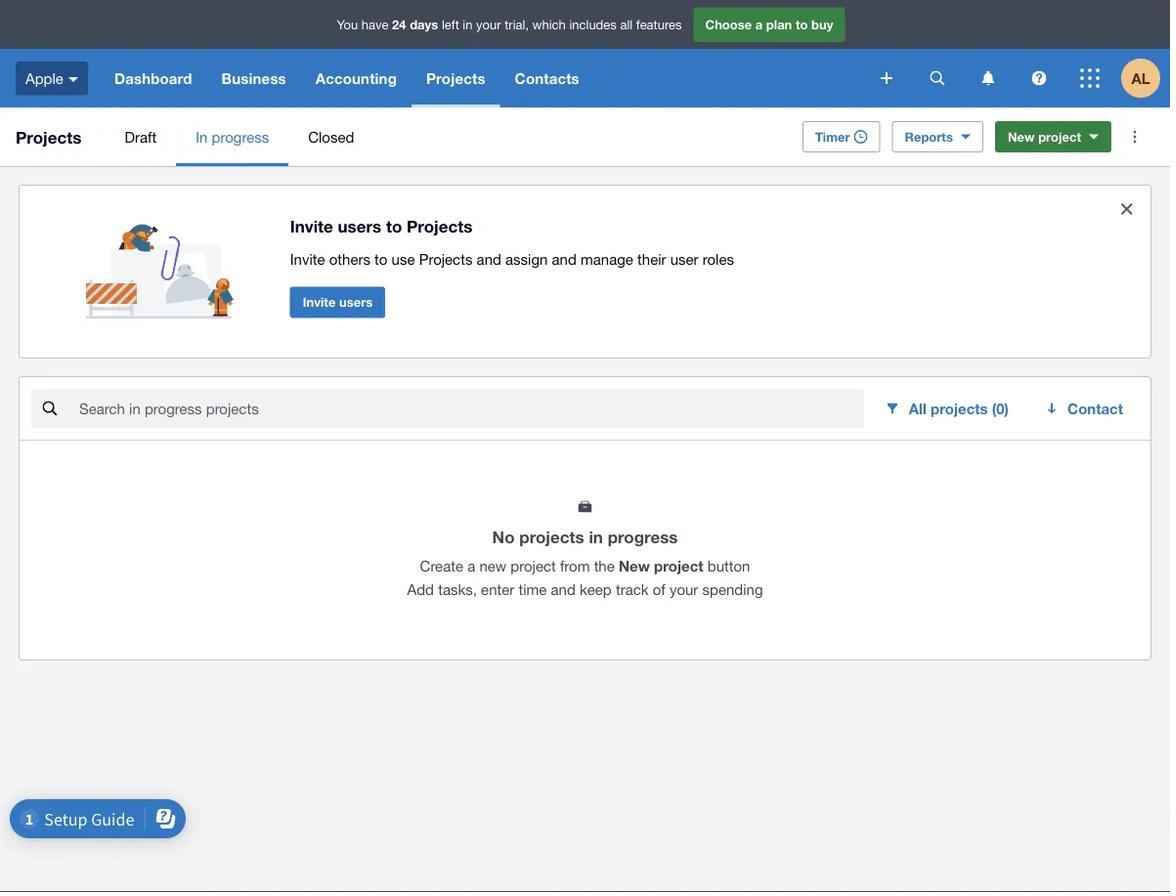 Task type: describe. For each thing, give the bounding box(es) containing it.
contact
[[1068, 400, 1123, 417]]

draft link
[[105, 108, 176, 166]]

invite users link
[[290, 287, 385, 318]]

and right assign
[[552, 251, 577, 268]]

al button
[[1121, 49, 1170, 108]]

features
[[636, 17, 682, 32]]

from
[[560, 557, 590, 574]]

days
[[410, 17, 438, 32]]

left
[[442, 17, 459, 32]]

of
[[653, 581, 666, 598]]

a for create a new project from the new project button add tasks, enter time and keep track of your spending
[[468, 557, 475, 574]]

more options image
[[1116, 117, 1155, 156]]

apple
[[25, 70, 63, 87]]

new project button
[[995, 121, 1112, 153]]

all
[[620, 17, 633, 32]]

1 horizontal spatial svg image
[[982, 71, 995, 86]]

invite for invite others to use projects and assign and manage their user roles
[[290, 251, 325, 268]]

clear image
[[1108, 190, 1147, 229]]

in
[[196, 128, 208, 145]]

and inside "create a new project from the new project button add tasks, enter time and keep track of your spending"
[[551, 581, 576, 598]]

which
[[532, 17, 566, 32]]

time
[[519, 581, 547, 598]]

new inside "create a new project from the new project button add tasks, enter time and keep track of your spending"
[[619, 557, 650, 575]]

user
[[670, 251, 699, 268]]

others
[[329, 251, 371, 268]]

includes
[[569, 17, 617, 32]]

button
[[708, 557, 750, 574]]

all
[[909, 400, 927, 417]]

invite for invite users to projects
[[290, 217, 333, 236]]

roles
[[703, 251, 734, 268]]

(0)
[[992, 400, 1009, 417]]

24
[[392, 17, 406, 32]]

dashboard link
[[100, 49, 207, 108]]

choose
[[705, 17, 752, 32]]

your inside banner
[[476, 17, 501, 32]]

new inside popup button
[[1008, 129, 1035, 144]]

you
[[337, 17, 358, 32]]

0 horizontal spatial progress
[[212, 128, 269, 145]]

contacts
[[515, 69, 580, 87]]

and left assign
[[477, 251, 501, 268]]

buy
[[812, 17, 833, 32]]

choose a plan to buy
[[705, 17, 833, 32]]

trial,
[[505, 17, 529, 32]]

create a new project from the new project button add tasks, enter time and keep track of your spending
[[407, 557, 763, 598]]

timer
[[815, 129, 850, 144]]

1 horizontal spatial in
[[589, 527, 603, 547]]

contacts button
[[500, 49, 594, 108]]

to inside banner
[[796, 17, 808, 32]]

in progress
[[196, 128, 269, 145]]

al
[[1132, 69, 1150, 87]]

apple button
[[0, 49, 100, 108]]

dashboard
[[114, 69, 192, 87]]

projects button
[[412, 49, 500, 108]]

0 horizontal spatial project
[[511, 557, 556, 574]]

projects right use
[[419, 251, 473, 268]]

projects inside dropdown button
[[426, 69, 486, 87]]

accounting button
[[301, 49, 412, 108]]

draft
[[125, 128, 157, 145]]

new project
[[1008, 129, 1081, 144]]

invite users
[[303, 295, 373, 310]]

closed link
[[289, 108, 374, 166]]

projects down apple popup button
[[16, 127, 82, 147]]



Task type: locate. For each thing, give the bounding box(es) containing it.
to up use
[[386, 217, 402, 236]]

project up time at the left
[[511, 557, 556, 574]]

a inside "create a new project from the new project button add tasks, enter time and keep track of your spending"
[[468, 557, 475, 574]]

users down others
[[339, 295, 373, 310]]

0 horizontal spatial new
[[619, 557, 650, 575]]

1 horizontal spatial project
[[654, 557, 704, 575]]

users inside invite users link
[[339, 295, 373, 310]]

0 horizontal spatial projects
[[519, 527, 584, 547]]

2 vertical spatial to
[[375, 251, 388, 268]]

no
[[492, 527, 515, 547]]

in
[[463, 17, 473, 32], [589, 527, 603, 547]]

to left use
[[375, 251, 388, 268]]

tasks,
[[438, 581, 477, 598]]

create
[[420, 557, 463, 574]]

banner
[[0, 0, 1170, 108]]

to left buy
[[796, 17, 808, 32]]

users for invite users
[[339, 295, 373, 310]]

accounting
[[316, 69, 397, 87]]

all projects (0) button
[[872, 389, 1025, 428]]

assign
[[506, 251, 548, 268]]

to for use
[[375, 251, 388, 268]]

a left new
[[468, 557, 475, 574]]

to
[[796, 17, 808, 32], [386, 217, 402, 236], [375, 251, 388, 268]]

banner containing dashboard
[[0, 0, 1170, 108]]

1 vertical spatial your
[[670, 581, 698, 598]]

0 horizontal spatial svg image
[[68, 77, 78, 82]]

Search in progress projects search field
[[77, 390, 864, 427]]

1 vertical spatial progress
[[608, 527, 678, 547]]

enter
[[481, 581, 515, 598]]

add
[[407, 581, 434, 598]]

navigation inside banner
[[100, 49, 867, 108]]

projects left (0)
[[931, 400, 988, 417]]

0 vertical spatial your
[[476, 17, 501, 32]]

reports button
[[892, 121, 983, 153]]

business
[[222, 69, 286, 87]]

0 vertical spatial in
[[463, 17, 473, 32]]

to for projects
[[386, 217, 402, 236]]

1 horizontal spatial projects
[[931, 400, 988, 417]]

svg image
[[982, 71, 995, 86], [68, 77, 78, 82]]

0 vertical spatial invite
[[290, 217, 333, 236]]

a for choose a plan to buy
[[756, 17, 763, 32]]

users up others
[[338, 217, 382, 236]]

svg image
[[1080, 68, 1100, 88], [930, 71, 945, 86], [1032, 71, 1047, 86], [881, 72, 893, 84]]

progress right 'in'
[[212, 128, 269, 145]]

in inside banner
[[463, 17, 473, 32]]

2 vertical spatial invite
[[303, 295, 336, 310]]

progress
[[212, 128, 269, 145], [608, 527, 678, 547]]

invite up others
[[290, 217, 333, 236]]

in progress link
[[176, 108, 289, 166]]

their
[[638, 251, 666, 268]]

new
[[1008, 129, 1035, 144], [619, 557, 650, 575]]

users for invite users to projects
[[338, 217, 382, 236]]

svg image up the reports popup button
[[982, 71, 995, 86]]

use
[[392, 251, 415, 268]]

invite down others
[[303, 295, 336, 310]]

projects for in
[[519, 527, 584, 547]]

plan
[[766, 17, 792, 32]]

0 horizontal spatial a
[[468, 557, 475, 574]]

no projects in progress
[[492, 527, 678, 547]]

new up track
[[619, 557, 650, 575]]

0 horizontal spatial your
[[476, 17, 501, 32]]

projects for (0)
[[931, 400, 988, 417]]

and down from
[[551, 581, 576, 598]]

projects
[[426, 69, 486, 87], [16, 127, 82, 147], [407, 217, 473, 236], [419, 251, 473, 268]]

projects up from
[[519, 527, 584, 547]]

projects
[[931, 400, 988, 417], [519, 527, 584, 547]]

your inside "create a new project from the new project button add tasks, enter time and keep track of your spending"
[[670, 581, 698, 598]]

project left more options image
[[1039, 129, 1081, 144]]

your left trial,
[[476, 17, 501, 32]]

closed
[[308, 128, 354, 145]]

0 vertical spatial to
[[796, 17, 808, 32]]

invite left others
[[290, 251, 325, 268]]

invite users to projects image
[[86, 201, 243, 319]]

1 horizontal spatial new
[[1008, 129, 1035, 144]]

the
[[594, 557, 615, 574]]

have
[[362, 17, 389, 32]]

projects down left
[[426, 69, 486, 87]]

invite others to use projects and assign and manage their user roles
[[290, 251, 734, 268]]

reports
[[905, 129, 953, 144]]

track
[[616, 581, 649, 598]]

1 vertical spatial users
[[339, 295, 373, 310]]

timer button
[[803, 121, 880, 153]]

svg image inside apple popup button
[[68, 77, 78, 82]]

1 horizontal spatial progress
[[608, 527, 678, 547]]

keep
[[580, 581, 612, 598]]

your right of
[[670, 581, 698, 598]]

spending
[[703, 581, 763, 598]]

project up of
[[654, 557, 704, 575]]

in right left
[[463, 17, 473, 32]]

0 vertical spatial users
[[338, 217, 382, 236]]

project inside popup button
[[1039, 129, 1081, 144]]

contact button
[[1033, 389, 1139, 428]]

all projects (0)
[[909, 400, 1009, 417]]

1 vertical spatial a
[[468, 557, 475, 574]]

business button
[[207, 49, 301, 108]]

0 horizontal spatial in
[[463, 17, 473, 32]]

project
[[1039, 129, 1081, 144], [511, 557, 556, 574], [654, 557, 704, 575]]

new right the reports popup button
[[1008, 129, 1035, 144]]

projects up use
[[407, 217, 473, 236]]

invite users to projects
[[290, 217, 473, 236]]

in up "the"
[[589, 527, 603, 547]]

navigation containing dashboard
[[100, 49, 867, 108]]

1 vertical spatial new
[[619, 557, 650, 575]]

new
[[479, 557, 507, 574]]

1 horizontal spatial a
[[756, 17, 763, 32]]

invite
[[290, 217, 333, 236], [290, 251, 325, 268], [303, 295, 336, 310]]

your
[[476, 17, 501, 32], [670, 581, 698, 598]]

1 vertical spatial in
[[589, 527, 603, 547]]

1 vertical spatial projects
[[519, 527, 584, 547]]

1 vertical spatial invite
[[290, 251, 325, 268]]

users
[[338, 217, 382, 236], [339, 295, 373, 310]]

you have 24 days left in your trial, which includes all features
[[337, 17, 682, 32]]

0 vertical spatial a
[[756, 17, 763, 32]]

0 vertical spatial new
[[1008, 129, 1035, 144]]

2 horizontal spatial project
[[1039, 129, 1081, 144]]

1 vertical spatial to
[[386, 217, 402, 236]]

navigation
[[100, 49, 867, 108]]

and
[[477, 251, 501, 268], [552, 251, 577, 268], [551, 581, 576, 598]]

invite for invite users
[[303, 295, 336, 310]]

a left plan
[[756, 17, 763, 32]]

a inside banner
[[756, 17, 763, 32]]

manage
[[581, 251, 633, 268]]

0 vertical spatial projects
[[931, 400, 988, 417]]

svg image right apple
[[68, 77, 78, 82]]

1 horizontal spatial your
[[670, 581, 698, 598]]

progress up "the"
[[608, 527, 678, 547]]

a
[[756, 17, 763, 32], [468, 557, 475, 574]]

projects inside "popup button"
[[931, 400, 988, 417]]

0 vertical spatial progress
[[212, 128, 269, 145]]

invite inside invite users link
[[303, 295, 336, 310]]



Task type: vqa. For each thing, say whether or not it's contained in the screenshot.
timer
yes



